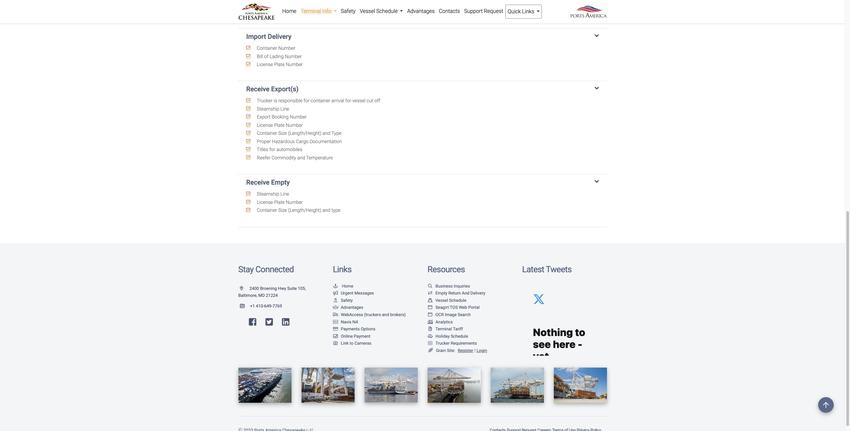 Task type: locate. For each thing, give the bounding box(es) containing it.
latest
[[522, 264, 544, 274]]

0 vertical spatial steamship line
[[256, 106, 289, 112]]

tariff
[[453, 326, 463, 331]]

0 vertical spatial home link
[[280, 5, 299, 18]]

export booking number
[[256, 114, 307, 120]]

0 vertical spatial booking
[[268, 1, 285, 7]]

advantages link up import delivery link on the top of page
[[405, 5, 437, 18]]

go to top image
[[818, 397, 834, 413]]

terminal down the analytics
[[435, 326, 452, 331]]

0 vertical spatial home
[[282, 8, 296, 14]]

twitter square image
[[265, 318, 273, 326]]

terminal left info
[[301, 8, 321, 14]]

receive down reefer
[[246, 178, 269, 186]]

1 horizontal spatial home
[[342, 283, 353, 288]]

1 container from the top
[[257, 45, 277, 51]]

advantages inside advantages link
[[407, 8, 435, 14]]

1 (length/height) from the top
[[288, 131, 321, 136]]

1 vertical spatial line
[[280, 191, 289, 197]]

booking for export
[[272, 114, 289, 120]]

1 horizontal spatial advantages
[[407, 8, 435, 14]]

1 vertical spatial steamship line
[[256, 191, 289, 197]]

safety right info
[[341, 8, 356, 14]]

bill of lading number
[[256, 54, 302, 59]]

browser image for ocr
[[428, 313, 433, 317]]

0 vertical spatial container
[[257, 45, 277, 51]]

trucker for trucker requirements
[[435, 341, 450, 346]]

angle down image inside receive export(s) link
[[595, 85, 599, 92]]

browser image for seagirt
[[428, 306, 433, 310]]

0 horizontal spatial vessel schedule
[[360, 8, 399, 14]]

steamship line down receive empty at the top left of the page
[[256, 191, 289, 197]]

for right arrival
[[345, 98, 351, 104]]

0 horizontal spatial trucker
[[257, 98, 273, 104]]

documentation
[[310, 139, 342, 144]]

plate up container size (length/height) and type
[[274, 200, 285, 205]]

analytics link
[[428, 319, 453, 324]]

1 safety from the top
[[341, 8, 356, 14]]

home link
[[280, 5, 299, 18], [333, 283, 353, 288]]

(length/height) up cargo
[[288, 131, 321, 136]]

license plate number down export booking number
[[256, 123, 303, 128]]

container for container size (length/height) and type
[[257, 131, 277, 136]]

seagirt
[[435, 305, 449, 310]]

safety down urgent
[[341, 298, 353, 303]]

links
[[522, 8, 534, 15], [333, 264, 352, 274]]

advantages up import delivery link on the top of page
[[407, 8, 435, 14]]

0 vertical spatial vessel
[[360, 8, 375, 14]]

terminal tariff link
[[428, 326, 463, 331]]

0 horizontal spatial terminal
[[301, 8, 321, 14]]

0 vertical spatial angle down image
[[595, 85, 599, 92]]

empty down commodity
[[271, 178, 290, 186]]

trucker down holiday
[[435, 341, 450, 346]]

payments options
[[341, 326, 375, 331]]

browser image inside seagirt tos web portal link
[[428, 306, 433, 310]]

credit card front image
[[333, 334, 338, 339]]

1 horizontal spatial vessel
[[435, 298, 448, 303]]

angle down image for empty
[[595, 178, 599, 185]]

requirements
[[451, 341, 477, 346]]

type
[[331, 208, 340, 213]]

0 horizontal spatial links
[[333, 264, 352, 274]]

automobiles
[[276, 147, 302, 153]]

0 vertical spatial empty
[[271, 178, 290, 186]]

license plate number down valid booking number
[[256, 9, 303, 15]]

angle down image inside receive empty link
[[595, 178, 599, 185]]

4 license from the top
[[257, 200, 273, 205]]

suite
[[287, 286, 297, 291]]

angle down image
[[595, 85, 599, 92], [595, 178, 599, 185]]

seagirt tos web portal link
[[428, 305, 480, 310]]

0 horizontal spatial vessel schedule link
[[358, 5, 405, 18]]

for left container
[[304, 98, 309, 104]]

1 size from the top
[[278, 131, 287, 136]]

browser image inside ocr image search link
[[428, 313, 433, 317]]

terminal for terminal info
[[301, 8, 321, 14]]

2 receive from the top
[[246, 178, 269, 186]]

1 vertical spatial advantages link
[[333, 305, 363, 310]]

user hard hat image
[[333, 298, 338, 303]]

(length/height) for type
[[288, 131, 321, 136]]

2 steamship line from the top
[[256, 191, 289, 197]]

license plate number down bill of lading number
[[256, 62, 303, 67]]

navis n4 link
[[333, 319, 358, 324]]

1 vertical spatial advantages
[[341, 305, 363, 310]]

safety link down urgent
[[333, 298, 353, 303]]

0 vertical spatial terminal
[[301, 8, 321, 14]]

0 vertical spatial browser image
[[428, 306, 433, 310]]

arrival
[[331, 98, 344, 104]]

home up urgent
[[342, 283, 353, 288]]

container size (length/height) and type
[[256, 208, 340, 213]]

1 vertical spatial vessel schedule
[[435, 298, 466, 303]]

0 vertical spatial advantages
[[407, 8, 435, 14]]

map marker alt image
[[240, 286, 248, 291]]

1 vertical spatial (length/height)
[[288, 208, 321, 213]]

brokers)
[[390, 312, 406, 317]]

container number
[[256, 45, 295, 51]]

1 vertical spatial vessel schedule link
[[428, 298, 466, 303]]

license down receive empty at the top left of the page
[[257, 200, 273, 205]]

import delivery
[[246, 33, 291, 41]]

webaccess (truckers and brokers)
[[341, 312, 406, 317]]

0 vertical spatial schedule
[[376, 8, 398, 14]]

0 vertical spatial delivery
[[268, 33, 291, 41]]

0 vertical spatial advantages link
[[405, 5, 437, 18]]

schedule inside "link"
[[376, 8, 398, 14]]

receive export(s) link
[[246, 85, 599, 93]]

1 vertical spatial home link
[[333, 283, 353, 288]]

link to cameras
[[341, 341, 371, 346]]

image
[[445, 312, 457, 317]]

export
[[257, 114, 271, 120]]

delivery up container number
[[268, 33, 291, 41]]

0 horizontal spatial advantages link
[[333, 305, 363, 310]]

terminal for terminal tariff
[[435, 326, 452, 331]]

1 vertical spatial size
[[278, 208, 287, 213]]

booking
[[268, 1, 285, 7], [272, 114, 289, 120]]

steamship line down is
[[256, 106, 289, 112]]

holiday schedule
[[435, 334, 468, 339]]

options
[[361, 326, 375, 331]]

payment
[[354, 334, 371, 339]]

1 vertical spatial trucker
[[435, 341, 450, 346]]

hand receiving image
[[333, 306, 338, 310]]

schedule for the holiday schedule 'link'
[[451, 334, 468, 339]]

1 vertical spatial home
[[342, 283, 353, 288]]

size down receive empty at the top left of the page
[[278, 208, 287, 213]]

(length/height) left type
[[288, 208, 321, 213]]

register link
[[456, 348, 473, 353]]

credit card image
[[333, 327, 338, 331]]

file invoice image
[[428, 327, 433, 331]]

safety link for vessel schedule "link" to the top
[[339, 5, 358, 18]]

1 vertical spatial browser image
[[428, 313, 433, 317]]

1 vertical spatial angle down image
[[595, 178, 599, 185]]

0 vertical spatial safety link
[[339, 5, 358, 18]]

1 horizontal spatial links
[[522, 8, 534, 15]]

copyright image
[[238, 428, 243, 431]]

0 vertical spatial trucker
[[257, 98, 273, 104]]

link
[[341, 341, 349, 346]]

0 horizontal spatial advantages
[[341, 305, 363, 310]]

2 horizontal spatial for
[[345, 98, 351, 104]]

1 browser image from the top
[[428, 306, 433, 310]]

2 container from the top
[[257, 131, 277, 136]]

1 horizontal spatial delivery
[[470, 291, 485, 296]]

home down valid booking number
[[282, 8, 296, 14]]

business inquiries
[[435, 283, 470, 288]]

container up proper
[[257, 131, 277, 136]]

1 horizontal spatial empty
[[435, 291, 447, 296]]

steamship up export
[[257, 106, 279, 112]]

1 vertical spatial safety
[[341, 298, 353, 303]]

terminal
[[301, 8, 321, 14], [435, 326, 452, 331]]

ocr image search
[[435, 312, 471, 317]]

1 horizontal spatial advantages link
[[405, 5, 437, 18]]

advantages link up the webaccess
[[333, 305, 363, 310]]

quick links link
[[505, 5, 542, 19]]

0 vertical spatial steamship
[[257, 106, 279, 112]]

home link left terminal info
[[280, 5, 299, 18]]

1 vertical spatial delivery
[[470, 291, 485, 296]]

tab list
[[238, 0, 607, 227]]

0 vertical spatial receive
[[246, 85, 269, 93]]

line down receive empty at the top left of the page
[[280, 191, 289, 197]]

trucker is responsible for container arrival for vessel cut off
[[256, 98, 380, 104]]

stay
[[238, 264, 254, 274]]

0 horizontal spatial vessel
[[360, 8, 375, 14]]

0 horizontal spatial home link
[[280, 5, 299, 18]]

web
[[459, 305, 467, 310]]

tos
[[450, 305, 458, 310]]

facebook square image
[[249, 318, 256, 326]]

browser image down ship icon
[[428, 306, 433, 310]]

schedule
[[376, 8, 398, 14], [449, 298, 466, 303], [451, 334, 468, 339]]

trucker
[[257, 98, 273, 104], [435, 341, 450, 346]]

booking for valid
[[268, 1, 285, 7]]

browser image up analytics icon
[[428, 313, 433, 317]]

to
[[350, 341, 354, 346]]

1 horizontal spatial vessel schedule link
[[428, 298, 466, 303]]

649-
[[264, 303, 273, 308]]

1 vertical spatial safety link
[[333, 298, 353, 303]]

stay connected
[[238, 264, 294, 274]]

size up hazardous
[[278, 131, 287, 136]]

links right quick
[[522, 8, 534, 15]]

2 (length/height) from the top
[[288, 208, 321, 213]]

trucker for trucker is responsible for container arrival for vessel cut off
[[257, 98, 273, 104]]

1 vertical spatial terminal
[[435, 326, 452, 331]]

license plate number up container size (length/height) and type
[[256, 200, 303, 205]]

register
[[458, 348, 473, 353]]

(length/height) for type
[[288, 208, 321, 213]]

for right titles on the left of page
[[269, 147, 275, 153]]

anchor image
[[333, 284, 338, 288]]

0 vertical spatial safety
[[341, 8, 356, 14]]

container up of
[[257, 45, 277, 51]]

0 vertical spatial size
[[278, 131, 287, 136]]

exchange image
[[428, 291, 433, 296]]

container
[[257, 45, 277, 51], [257, 131, 277, 136], [257, 208, 277, 213]]

trucker left is
[[257, 98, 273, 104]]

site:
[[447, 348, 455, 353]]

safety link right info
[[339, 5, 358, 18]]

size
[[278, 131, 287, 136], [278, 208, 287, 213]]

license down export
[[257, 123, 273, 128]]

plate down bill of lading number
[[274, 62, 285, 67]]

hwy
[[278, 286, 286, 291]]

and left type
[[322, 208, 330, 213]]

2 license plate number from the top
[[256, 62, 303, 67]]

1 horizontal spatial trucker
[[435, 341, 450, 346]]

1 vertical spatial links
[[333, 264, 352, 274]]

1 license plate number from the top
[[256, 9, 303, 15]]

container down receive empty at the top left of the page
[[257, 208, 277, 213]]

0 horizontal spatial home
[[282, 8, 296, 14]]

empty return and delivery
[[435, 291, 485, 296]]

advantages link
[[405, 5, 437, 18], [333, 305, 363, 310]]

for
[[304, 98, 309, 104], [345, 98, 351, 104], [269, 147, 275, 153]]

portal
[[468, 305, 480, 310]]

license plate number
[[256, 9, 303, 15], [256, 62, 303, 67], [256, 123, 303, 128], [256, 200, 303, 205]]

2 browser image from the top
[[428, 313, 433, 317]]

2 vertical spatial schedule
[[451, 334, 468, 339]]

2 angle down image from the top
[[595, 178, 599, 185]]

license down valid
[[257, 9, 273, 15]]

0 vertical spatial vessel schedule link
[[358, 5, 405, 18]]

vessel
[[360, 8, 375, 14], [435, 298, 448, 303]]

4 license plate number from the top
[[256, 200, 303, 205]]

1 receive from the top
[[246, 85, 269, 93]]

1 horizontal spatial home link
[[333, 283, 353, 288]]

2 vertical spatial container
[[257, 208, 277, 213]]

type
[[331, 131, 341, 136]]

license down of
[[257, 62, 273, 67]]

0 vertical spatial (length/height)
[[288, 131, 321, 136]]

advantages up the webaccess
[[341, 305, 363, 310]]

line up export booking number
[[280, 106, 289, 112]]

booking right valid
[[268, 1, 285, 7]]

safety link
[[339, 5, 358, 18], [333, 298, 353, 303]]

plate down valid booking number
[[274, 9, 285, 15]]

vessel schedule inside vessel schedule "link"
[[360, 8, 399, 14]]

1 vertical spatial vessel
[[435, 298, 448, 303]]

1 vertical spatial container
[[257, 131, 277, 136]]

and left brokers)
[[382, 312, 389, 317]]

booking right export
[[272, 114, 289, 120]]

1 vertical spatial empty
[[435, 291, 447, 296]]

titles
[[257, 147, 268, 153]]

steamship down receive empty at the top left of the page
[[257, 191, 279, 197]]

delivery
[[268, 33, 291, 41], [470, 291, 485, 296]]

delivery right and
[[470, 291, 485, 296]]

1 vertical spatial schedule
[[449, 298, 466, 303]]

home link up urgent
[[333, 283, 353, 288]]

advantages
[[407, 8, 435, 14], [341, 305, 363, 310]]

md
[[258, 293, 265, 298]]

safety
[[341, 8, 356, 14], [341, 298, 353, 303]]

1 angle down image from the top
[[595, 85, 599, 92]]

0 vertical spatial line
[[280, 106, 289, 112]]

1 vertical spatial receive
[[246, 178, 269, 186]]

2 line from the top
[[280, 191, 289, 197]]

3 license plate number from the top
[[256, 123, 303, 128]]

vessel schedule link
[[358, 5, 405, 18], [428, 298, 466, 303]]

1 vertical spatial booking
[[272, 114, 289, 120]]

2 size from the top
[[278, 208, 287, 213]]

0 horizontal spatial empty
[[271, 178, 290, 186]]

receive left export(s)
[[246, 85, 269, 93]]

2 safety from the top
[[341, 298, 353, 303]]

1 vertical spatial steamship
[[257, 191, 279, 197]]

1 horizontal spatial terminal
[[435, 326, 452, 331]]

0 vertical spatial vessel schedule
[[360, 8, 399, 14]]

links up anchor image at the bottom left of page
[[333, 264, 352, 274]]

3 container from the top
[[257, 208, 277, 213]]

home link for urgent messages "link"
[[333, 283, 353, 288]]

empty down the business
[[435, 291, 447, 296]]

plate down export booking number
[[274, 123, 285, 128]]

browser image
[[428, 306, 433, 310], [428, 313, 433, 317]]

support
[[464, 8, 483, 14]]

vessel
[[352, 98, 366, 104]]

bill
[[257, 54, 263, 59]]

angle down image for export(s)
[[595, 85, 599, 92]]

plate
[[274, 9, 285, 15], [274, 62, 285, 67], [274, 123, 285, 128], [274, 200, 285, 205]]



Task type: describe. For each thing, give the bounding box(es) containing it.
receive for receive empty
[[246, 178, 269, 186]]

schedule for vessel schedule "link" to the right
[[449, 298, 466, 303]]

2400 broening hwy suite 105, baltimore, md 21224 link
[[238, 286, 306, 298]]

navis
[[341, 319, 351, 324]]

tweets
[[546, 264, 572, 274]]

21224
[[266, 293, 278, 298]]

contacts link
[[437, 5, 462, 18]]

4 plate from the top
[[274, 200, 285, 205]]

grain
[[436, 348, 446, 353]]

2 steamship from the top
[[257, 191, 279, 197]]

titles for automobiles
[[256, 147, 302, 153]]

payments
[[341, 326, 360, 331]]

size for container size (length/height) and type
[[278, 131, 287, 136]]

ship image
[[428, 298, 433, 303]]

1 horizontal spatial vessel schedule
[[435, 298, 466, 303]]

and
[[462, 291, 469, 296]]

bells image
[[428, 334, 433, 339]]

truck container image
[[333, 313, 338, 317]]

online payment
[[341, 334, 371, 339]]

container storage image
[[333, 320, 338, 324]]

0 horizontal spatial for
[[269, 147, 275, 153]]

2400 broening hwy suite 105, baltimore, md 21224
[[238, 286, 306, 298]]

1 plate from the top
[[274, 9, 285, 15]]

angle down image
[[595, 33, 599, 39]]

resources
[[428, 264, 465, 274]]

of
[[264, 54, 268, 59]]

webaccess
[[341, 312, 363, 317]]

inquiries
[[454, 283, 470, 288]]

trucker requirements
[[435, 341, 477, 346]]

lading
[[270, 54, 284, 59]]

(truckers
[[364, 312, 381, 317]]

receive empty
[[246, 178, 290, 186]]

0 vertical spatial links
[[522, 8, 534, 15]]

2 license from the top
[[257, 62, 273, 67]]

analytics
[[435, 319, 453, 324]]

business
[[435, 283, 453, 288]]

0 horizontal spatial delivery
[[268, 33, 291, 41]]

online payment link
[[333, 334, 371, 339]]

urgent
[[341, 291, 353, 296]]

analytics image
[[428, 320, 433, 324]]

and up documentation
[[322, 131, 330, 136]]

cut
[[367, 98, 373, 104]]

online
[[341, 334, 353, 339]]

quick links
[[508, 8, 536, 15]]

payments options link
[[333, 326, 375, 331]]

messages
[[354, 291, 374, 296]]

holiday
[[435, 334, 450, 339]]

commodity
[[272, 155, 296, 161]]

search image
[[428, 284, 433, 288]]

container for container size (length/height) and type
[[257, 208, 277, 213]]

connected
[[255, 264, 294, 274]]

|
[[474, 348, 475, 353]]

navis n4
[[341, 319, 358, 324]]

2 plate from the top
[[274, 62, 285, 67]]

proper
[[257, 139, 271, 144]]

reefer commodity and temperature
[[256, 155, 333, 161]]

container
[[311, 98, 330, 104]]

tab list containing import delivery
[[238, 0, 607, 227]]

receive for receive export(s)
[[246, 85, 269, 93]]

import delivery link
[[246, 33, 599, 41]]

responsible
[[278, 98, 302, 104]]

search
[[458, 312, 471, 317]]

quick
[[508, 8, 521, 15]]

reefer
[[257, 155, 270, 161]]

valid
[[257, 1, 267, 7]]

grain site: register | login
[[436, 348, 487, 353]]

baltimore,
[[238, 293, 257, 298]]

phone office image
[[240, 304, 250, 308]]

camera image
[[333, 341, 338, 346]]

export(s)
[[271, 85, 299, 93]]

sign in image
[[309, 428, 313, 431]]

3 plate from the top
[[274, 123, 285, 128]]

proper hazardous cargo documentation
[[256, 139, 342, 144]]

1 steamship line from the top
[[256, 106, 289, 112]]

broening
[[260, 286, 277, 291]]

info
[[322, 8, 331, 14]]

urgent messages link
[[333, 291, 374, 296]]

2400
[[249, 286, 259, 291]]

cargo
[[296, 139, 308, 144]]

receive export(s)
[[246, 85, 299, 93]]

container for container number
[[257, 45, 277, 51]]

and down automobiles on the left top of the page
[[297, 155, 305, 161]]

3 license from the top
[[257, 123, 273, 128]]

home link for the terminal info link
[[280, 5, 299, 18]]

valid booking number
[[256, 1, 303, 7]]

support request
[[464, 8, 503, 14]]

ocr
[[435, 312, 444, 317]]

business inquiries link
[[428, 283, 470, 288]]

list alt image
[[428, 341, 433, 346]]

1 horizontal spatial for
[[304, 98, 309, 104]]

cameras
[[355, 341, 371, 346]]

ocr image search link
[[428, 312, 471, 317]]

7769
[[273, 303, 282, 308]]

1 license from the top
[[257, 9, 273, 15]]

terminal tariff
[[435, 326, 463, 331]]

off
[[374, 98, 380, 104]]

link to cameras link
[[333, 341, 371, 346]]

bullhorn image
[[333, 291, 338, 296]]

receive empty link
[[246, 178, 599, 186]]

seagirt tos web portal
[[435, 305, 480, 310]]

login link
[[477, 348, 487, 353]]

empty return and delivery link
[[428, 291, 485, 296]]

1 steamship from the top
[[257, 106, 279, 112]]

vessel inside vessel schedule "link"
[[360, 8, 375, 14]]

1 line from the top
[[280, 106, 289, 112]]

size for container size (length/height) and type
[[278, 208, 287, 213]]

is
[[274, 98, 277, 104]]

request
[[484, 8, 503, 14]]

safety link for leftmost advantages link
[[333, 298, 353, 303]]

holiday schedule link
[[428, 334, 468, 339]]

linkedin image
[[282, 318, 289, 326]]

trucker requirements link
[[428, 341, 477, 346]]

105,
[[298, 286, 306, 291]]

410-
[[256, 303, 264, 308]]

+1 410-649-7769 link
[[238, 303, 282, 308]]

wheat image
[[428, 348, 434, 353]]



Task type: vqa. For each thing, say whether or not it's contained in the screenshot.
Tweets
yes



